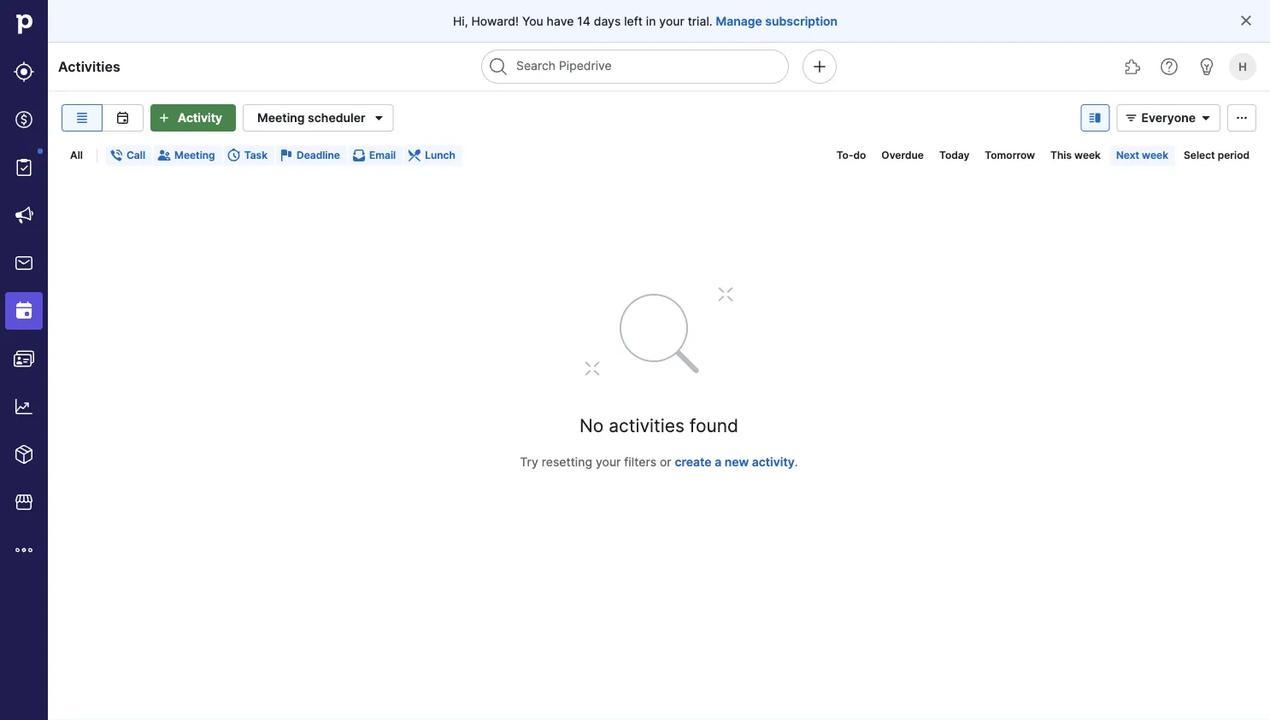 Task type: vqa. For each thing, say whether or not it's contained in the screenshot.
REPORTS to the top
no



Task type: describe. For each thing, give the bounding box(es) containing it.
activities image
[[14, 301, 34, 321]]

hi, howard! you have 14 days left in your  trial. manage subscription
[[453, 14, 838, 28]]

no activities found
[[580, 415, 739, 436]]

left
[[624, 14, 643, 28]]

14
[[577, 14, 591, 28]]

to-do
[[837, 149, 866, 162]]

leads image
[[14, 62, 34, 82]]

email button
[[349, 145, 403, 166]]

h button
[[1226, 50, 1260, 84]]

week for this week
[[1075, 149, 1101, 162]]

sales assistant image
[[1197, 56, 1218, 77]]

lunch
[[425, 149, 456, 162]]

today button
[[933, 145, 977, 166]]

period
[[1218, 149, 1250, 162]]

try
[[520, 455, 539, 469]]

try resetting your filters or create a new activity .
[[520, 455, 798, 469]]

overdue button
[[875, 145, 931, 166]]

tomorrow
[[985, 149, 1035, 162]]

more actions image
[[1232, 111, 1253, 125]]

color primary image for email
[[352, 149, 366, 162]]

color primary image for task
[[227, 149, 241, 162]]

filters
[[624, 455, 657, 469]]

this week
[[1051, 149, 1101, 162]]

create
[[675, 455, 712, 469]]

activity button
[[150, 104, 236, 132]]

all
[[70, 149, 83, 162]]

resetting
[[542, 455, 593, 469]]

select period button
[[1177, 145, 1257, 166]]

in
[[646, 14, 656, 28]]

have
[[547, 14, 574, 28]]

to-do button
[[830, 145, 873, 166]]

empty state image
[[557, 282, 762, 385]]

0 vertical spatial your
[[659, 14, 685, 28]]

task
[[244, 149, 268, 162]]

everyone button
[[1117, 104, 1221, 132]]

activity
[[178, 111, 222, 125]]

call
[[126, 149, 145, 162]]

week for next week
[[1142, 149, 1169, 162]]

call button
[[106, 145, 152, 166]]

new
[[725, 455, 749, 469]]

deals image
[[14, 109, 34, 130]]

Search Pipedrive field
[[481, 50, 789, 84]]

this week button
[[1044, 145, 1108, 166]]

quick add image
[[810, 56, 830, 77]]

no
[[580, 415, 604, 436]]

a
[[715, 455, 722, 469]]

sales inbox image
[[14, 253, 34, 274]]

more image
[[14, 540, 34, 561]]



Task type: locate. For each thing, give the bounding box(es) containing it.
quick help image
[[1159, 56, 1180, 77]]

0 horizontal spatial color primary image
[[369, 108, 390, 128]]

meeting inside button
[[174, 149, 215, 162]]

deadline
[[297, 149, 340, 162]]

color primary image left more actions image
[[1196, 111, 1217, 125]]

scheduler
[[308, 111, 366, 125]]

deadline button
[[276, 145, 347, 166]]

next week button
[[1110, 145, 1176, 166]]

activity
[[752, 455, 795, 469]]

tomorrow button
[[978, 145, 1042, 166]]

1 vertical spatial meeting
[[174, 149, 215, 162]]

task button
[[224, 145, 274, 166]]

subscription
[[766, 14, 838, 28]]

overdue
[[882, 149, 924, 162]]

calendar image
[[112, 111, 133, 125]]

color primary image
[[1121, 111, 1142, 125], [109, 149, 123, 162], [157, 149, 171, 162], [227, 149, 241, 162], [280, 149, 293, 162], [352, 149, 366, 162], [408, 149, 422, 162]]

color primary image inside lunch button
[[408, 149, 422, 162]]

0 horizontal spatial week
[[1075, 149, 1101, 162]]

your right in
[[659, 14, 685, 28]]

campaigns image
[[14, 205, 34, 226]]

0 vertical spatial meeting
[[257, 111, 305, 125]]

menu item
[[0, 287, 48, 335]]

2 horizontal spatial color primary image
[[1240, 14, 1253, 27]]

meeting scheduler button
[[243, 104, 394, 132]]

select period
[[1184, 149, 1250, 162]]

activities
[[58, 58, 120, 75]]

1 horizontal spatial color primary image
[[1196, 111, 1217, 125]]

or
[[660, 455, 672, 469]]

color primary image left call
[[109, 149, 123, 162]]

next week
[[1117, 149, 1169, 162]]

1 horizontal spatial your
[[659, 14, 685, 28]]

do
[[854, 149, 866, 162]]

open details in full view image
[[1085, 111, 1106, 125]]

meeting up task at the top of the page
[[257, 111, 305, 125]]

color primary image left task at the top of the page
[[227, 149, 241, 162]]

your left filters
[[596, 455, 621, 469]]

this
[[1051, 149, 1072, 162]]

select
[[1184, 149, 1216, 162]]

1 horizontal spatial week
[[1142, 149, 1169, 162]]

email
[[369, 149, 396, 162]]

contacts image
[[14, 349, 34, 369]]

meeting for meeting
[[174, 149, 215, 162]]

create a new activity link
[[675, 455, 795, 469]]

color primary image inside meeting button
[[157, 149, 171, 162]]

color primary image up email on the top
[[369, 108, 390, 128]]

1 horizontal spatial meeting
[[257, 111, 305, 125]]

marketplace image
[[14, 492, 34, 513]]

meeting inside button
[[257, 111, 305, 125]]

color primary image inside everyone button
[[1121, 111, 1142, 125]]

you
[[522, 14, 544, 28]]

2 week from the left
[[1142, 149, 1169, 162]]

color primary image right task at the top of the page
[[280, 149, 293, 162]]

home image
[[11, 11, 37, 37]]

activities
[[609, 415, 685, 436]]

insights image
[[14, 397, 34, 417]]

hi,
[[453, 14, 468, 28]]

color primary image inside meeting scheduler button
[[369, 108, 390, 128]]

color primary image inside the task button
[[227, 149, 241, 162]]

color undefined image
[[14, 157, 34, 178]]

week right next
[[1142, 149, 1169, 162]]

howard!
[[471, 14, 519, 28]]

meeting
[[257, 111, 305, 125], [174, 149, 215, 162]]

manage
[[716, 14, 763, 28]]

color primary image right call
[[157, 149, 171, 162]]

color primary image inside everyone button
[[1196, 111, 1217, 125]]

color primary image left lunch
[[408, 149, 422, 162]]

color primary image for call
[[109, 149, 123, 162]]

list image
[[72, 111, 92, 125]]

week
[[1075, 149, 1101, 162], [1142, 149, 1169, 162]]

color primary image for lunch
[[408, 149, 422, 162]]

h
[[1239, 60, 1247, 73]]

color primary image
[[1240, 14, 1253, 27], [369, 108, 390, 128], [1196, 111, 1217, 125]]

your
[[659, 14, 685, 28], [596, 455, 621, 469]]

color primary image inside deadline button
[[280, 149, 293, 162]]

everyone
[[1142, 111, 1196, 125]]

found
[[690, 415, 739, 436]]

manage subscription link
[[716, 12, 838, 29]]

trial.
[[688, 14, 713, 28]]

color primary image for deadline
[[280, 149, 293, 162]]

week right this
[[1075, 149, 1101, 162]]

color primary inverted image
[[154, 111, 174, 125]]

color primary image right "open details in full view" image
[[1121, 111, 1142, 125]]

meeting button
[[154, 145, 222, 166]]

color primary image inside call button
[[109, 149, 123, 162]]

color primary image inside email button
[[352, 149, 366, 162]]

to-
[[837, 149, 854, 162]]

color primary image left email on the top
[[352, 149, 366, 162]]

0 horizontal spatial your
[[596, 455, 621, 469]]

meeting scheduler
[[257, 111, 366, 125]]

products image
[[14, 445, 34, 465]]

color primary image up h
[[1240, 14, 1253, 27]]

lunch button
[[405, 145, 462, 166]]

all button
[[63, 145, 90, 166]]

.
[[795, 455, 798, 469]]

color primary image for everyone
[[1121, 111, 1142, 125]]

today
[[940, 149, 970, 162]]

1 week from the left
[[1075, 149, 1101, 162]]

meeting for meeting scheduler
[[257, 111, 305, 125]]

color primary image for meeting
[[157, 149, 171, 162]]

0 horizontal spatial meeting
[[174, 149, 215, 162]]

days
[[594, 14, 621, 28]]

next
[[1117, 149, 1140, 162]]

meeting down "activity" button
[[174, 149, 215, 162]]

1 vertical spatial your
[[596, 455, 621, 469]]

menu
[[0, 0, 48, 721]]



